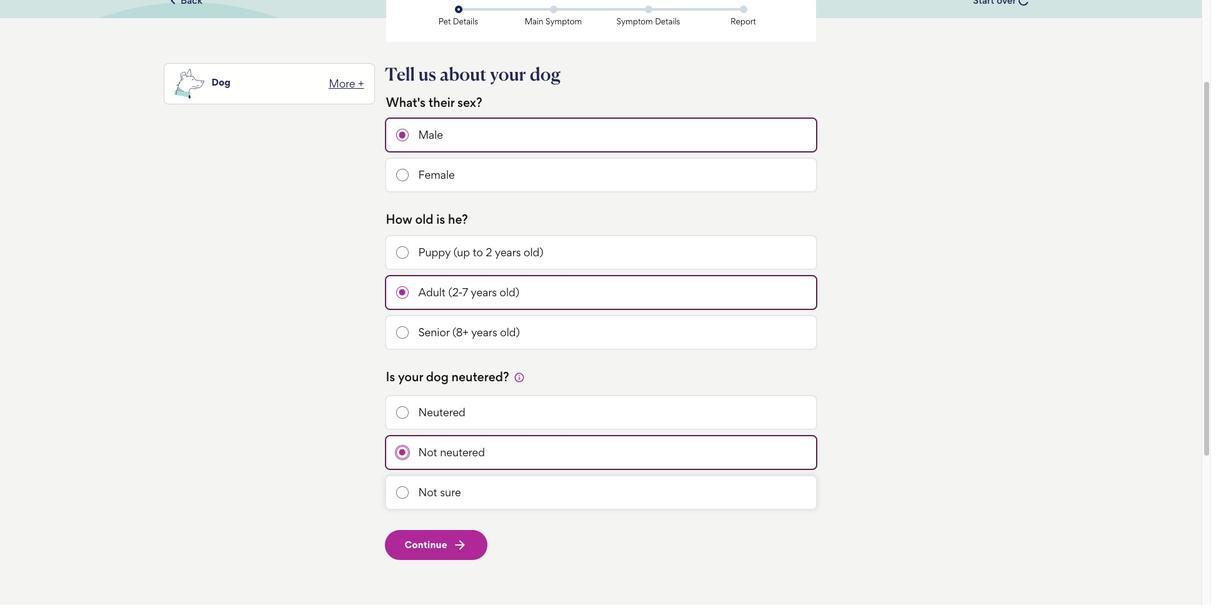 Task type: locate. For each thing, give the bounding box(es) containing it.
tell
[[385, 63, 415, 85]]

years right (8+
[[471, 325, 498, 339]]

old) right (8+
[[500, 325, 520, 339]]

how old is he?
[[386, 212, 468, 227]]

0 horizontal spatial details
[[453, 16, 478, 26]]

1 not from the top
[[419, 445, 437, 459]]

0 vertical spatial not
[[419, 445, 437, 459]]

2
[[486, 245, 492, 259]]

(8+
[[453, 325, 469, 339]]

2 details from the left
[[655, 16, 681, 26]]

0 vertical spatial your
[[490, 63, 526, 85]]

(2-
[[449, 285, 462, 299]]

details
[[453, 16, 478, 26], [655, 16, 681, 26]]

0 horizontal spatial dog
[[426, 369, 449, 384]]

dog up the neutered
[[426, 369, 449, 384]]

adult (2-7 years old)
[[419, 285, 520, 299]]

puppy (up to 2 years old)
[[419, 245, 544, 259]]

your right is
[[398, 369, 423, 384]]

0 horizontal spatial your
[[398, 369, 423, 384]]

1 horizontal spatial your
[[490, 63, 526, 85]]

not sure
[[419, 486, 461, 499]]

what's their sex?
[[386, 95, 482, 110]]

old
[[415, 212, 434, 227]]

old) right 2
[[524, 245, 544, 259]]

old) right 7
[[500, 285, 520, 299]]

not
[[419, 445, 437, 459], [419, 486, 437, 499]]

pet details
[[439, 16, 478, 26]]

1 horizontal spatial details
[[655, 16, 681, 26]]

1 vertical spatial dog
[[426, 369, 449, 384]]

your
[[490, 63, 526, 85], [398, 369, 423, 384]]

2 vertical spatial years
[[471, 325, 498, 339]]

list
[[411, 16, 791, 34]]

dog down main symptom in the left top of the page
[[530, 63, 561, 85]]

he?
[[448, 212, 468, 227]]

dog
[[530, 63, 561, 85], [426, 369, 449, 384]]

neutered?
[[452, 369, 509, 384]]

your right about
[[490, 63, 526, 85]]

+
[[358, 77, 364, 90]]

1 vertical spatial not
[[419, 486, 437, 499]]

years
[[495, 245, 521, 259], [471, 285, 497, 299], [471, 325, 498, 339]]

us
[[419, 63, 436, 85]]

not neutered
[[419, 445, 485, 459]]

is
[[386, 369, 395, 384]]

not left neutered
[[419, 445, 437, 459]]

not left sure
[[419, 486, 437, 499]]

senior (8+ years old)
[[419, 325, 520, 339]]

2 not from the top
[[419, 486, 437, 499]]

main symptom
[[525, 16, 582, 26]]

old)
[[524, 245, 544, 259], [500, 285, 520, 299], [500, 325, 520, 339]]

puppy
[[419, 245, 451, 259]]

1 horizontal spatial dog
[[530, 63, 561, 85]]

0 vertical spatial dog
[[530, 63, 561, 85]]

symptom
[[546, 16, 582, 26], [617, 16, 653, 26]]

years right 7
[[471, 285, 497, 299]]

symptom details
[[617, 16, 681, 26]]

1 horizontal spatial symptom
[[617, 16, 653, 26]]

1 details from the left
[[453, 16, 478, 26]]

about
[[440, 63, 487, 85]]

0 horizontal spatial symptom
[[546, 16, 582, 26]]

1 vertical spatial years
[[471, 285, 497, 299]]

years right 2
[[495, 245, 521, 259]]

pet
[[439, 16, 451, 26]]

7
[[462, 285, 468, 299]]



Task type: vqa. For each thing, say whether or not it's contained in the screenshot.
Everything you need to know about rats
no



Task type: describe. For each thing, give the bounding box(es) containing it.
to
[[473, 245, 483, 259]]

continue
[[405, 539, 447, 551]]

1 vertical spatial old)
[[500, 285, 520, 299]]

dog
[[212, 76, 231, 88]]

2 symptom from the left
[[617, 16, 653, 26]]

1 symptom from the left
[[546, 16, 582, 26]]

0 vertical spatial years
[[495, 245, 521, 259]]

tell us about your dog
[[385, 63, 561, 85]]

more +
[[329, 77, 364, 90]]

details for symptom details
[[655, 16, 681, 26]]

continue button
[[385, 530, 487, 560]]

list containing pet details
[[411, 16, 791, 34]]

neutered
[[440, 445, 485, 459]]

their
[[429, 95, 455, 110]]

sure
[[440, 486, 461, 499]]

neutered
[[419, 405, 466, 419]]

(up
[[454, 245, 470, 259]]

details for pet details
[[453, 16, 478, 26]]

not for not sure
[[419, 486, 437, 499]]

1 vertical spatial your
[[398, 369, 423, 384]]

senior
[[419, 325, 450, 339]]

0 vertical spatial old)
[[524, 245, 544, 259]]

more
[[329, 77, 355, 90]]

report
[[731, 16, 756, 26]]

adult
[[419, 285, 446, 299]]

is your dog neutered?
[[386, 369, 509, 384]]

main
[[525, 16, 544, 26]]

what's
[[386, 95, 426, 110]]

how
[[386, 212, 413, 227]]

is
[[437, 212, 445, 227]]

male
[[419, 128, 443, 142]]

sex?
[[458, 95, 482, 110]]

female
[[419, 168, 455, 182]]

2 vertical spatial old)
[[500, 325, 520, 339]]

not for not neutered
[[419, 445, 437, 459]]



